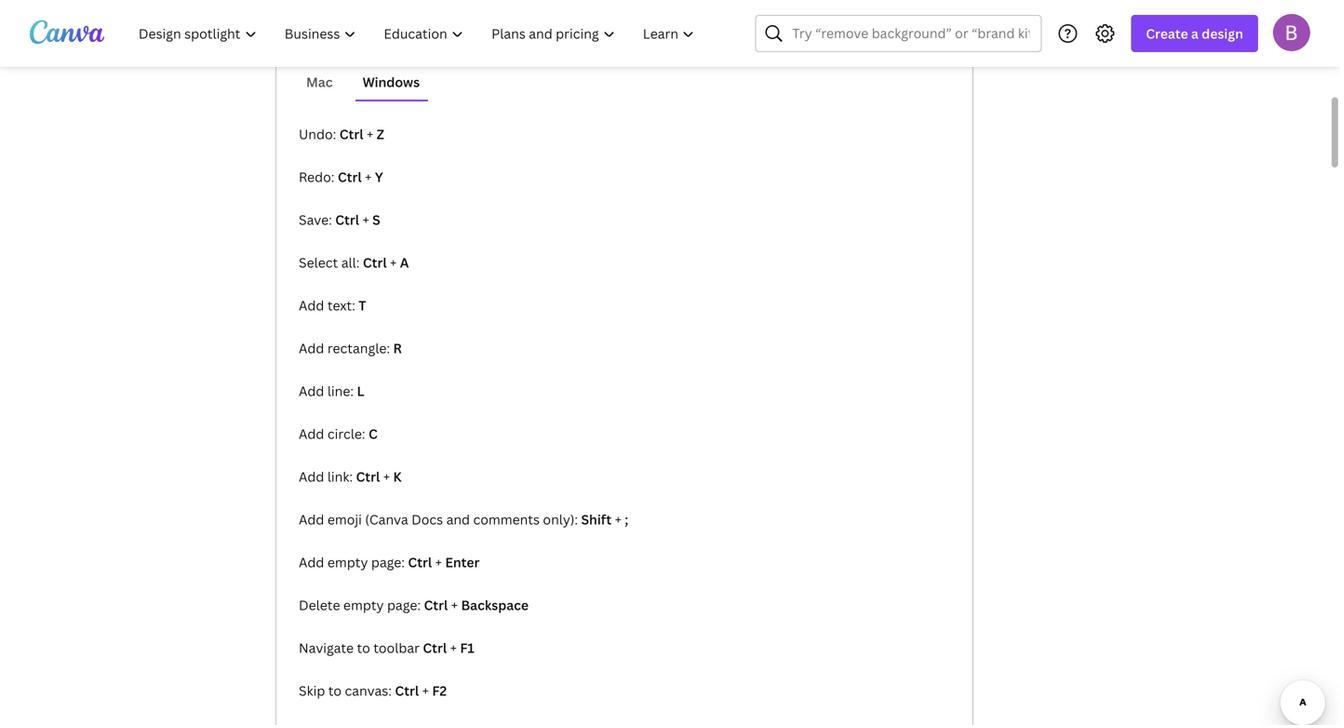 Task type: vqa. For each thing, say whether or not it's contained in the screenshot.


Task type: locate. For each thing, give the bounding box(es) containing it.
line:
[[328, 382, 354, 400]]

to for navigate
[[357, 639, 370, 657]]

page: for add empty page:
[[371, 554, 405, 571]]

page:
[[371, 554, 405, 571], [387, 596, 421, 614]]

mac button
[[299, 64, 340, 100]]

7 add from the top
[[299, 554, 324, 571]]

add left circle:
[[299, 425, 324, 443]]

redo: ctrl + y
[[299, 168, 383, 186]]

circle:
[[328, 425, 366, 443]]

to
[[357, 639, 370, 657], [328, 682, 342, 700]]

0 vertical spatial empty
[[328, 554, 368, 571]]

select all: ctrl + a
[[299, 254, 409, 271]]

t
[[359, 297, 366, 314]]

empty
[[328, 554, 368, 571], [343, 596, 384, 614]]

ctrl left s
[[335, 211, 359, 229]]

+ left ";"
[[615, 511, 622, 528]]

2 add from the top
[[299, 339, 324, 357]]

all:
[[341, 254, 360, 271]]

skip to canvas: ctrl + f2
[[299, 682, 447, 700]]

add for add circle: c
[[299, 425, 324, 443]]

r
[[393, 339, 402, 357]]

1 horizontal spatial to
[[357, 639, 370, 657]]

create a design
[[1147, 25, 1244, 42]]

(canva
[[365, 511, 408, 528]]

add left line:
[[299, 382, 324, 400]]

z
[[377, 125, 384, 143]]

a
[[400, 254, 409, 271]]

empty right delete
[[343, 596, 384, 614]]

Try "remove background" or "brand kit" search field
[[793, 16, 1030, 51]]

f1
[[460, 639, 475, 657]]

add
[[299, 297, 324, 314], [299, 339, 324, 357], [299, 382, 324, 400], [299, 425, 324, 443], [299, 468, 324, 486], [299, 511, 324, 528], [299, 554, 324, 571]]

rectangle:
[[328, 339, 390, 357]]

4 add from the top
[[299, 425, 324, 443]]

save: ctrl + s
[[299, 211, 381, 229]]

page: down (canva
[[371, 554, 405, 571]]

ctrl left f1
[[423, 639, 447, 657]]

0 horizontal spatial to
[[328, 682, 342, 700]]

to left toolbar
[[357, 639, 370, 657]]

ctrl
[[340, 125, 364, 143], [338, 168, 362, 186], [335, 211, 359, 229], [363, 254, 387, 271], [356, 468, 380, 486], [408, 554, 432, 571], [424, 596, 448, 614], [423, 639, 447, 657], [395, 682, 419, 700]]

add left emoji
[[299, 511, 324, 528]]

create
[[1147, 25, 1189, 42]]

3 add from the top
[[299, 382, 324, 400]]

add emoji (canva docs and comments only): shift + ;
[[299, 511, 629, 528]]

top level navigation element
[[127, 15, 711, 52]]

text:
[[328, 297, 356, 314]]

windows button
[[355, 64, 427, 100]]

1 vertical spatial page:
[[387, 596, 421, 614]]

add left link:
[[299, 468, 324, 486]]

add up delete
[[299, 554, 324, 571]]

+
[[367, 125, 374, 143], [365, 168, 372, 186], [363, 211, 369, 229], [390, 254, 397, 271], [383, 468, 390, 486], [615, 511, 622, 528], [435, 554, 442, 571], [451, 596, 458, 614], [450, 639, 457, 657], [422, 682, 429, 700]]

add circle: c
[[299, 425, 378, 443]]

6 add from the top
[[299, 511, 324, 528]]

skip
[[299, 682, 325, 700]]

ctrl left f2 on the left of the page
[[395, 682, 419, 700]]

delete
[[299, 596, 340, 614]]

empty down emoji
[[328, 554, 368, 571]]

5 add from the top
[[299, 468, 324, 486]]

f2
[[432, 682, 447, 700]]

add left text:
[[299, 297, 324, 314]]

and
[[447, 511, 470, 528]]

undo: ctrl + z
[[299, 125, 384, 143]]

canvas:
[[345, 682, 392, 700]]

save:
[[299, 211, 332, 229]]

1 vertical spatial empty
[[343, 596, 384, 614]]

k
[[393, 468, 402, 486]]

shift
[[581, 511, 612, 528]]

page: up toolbar
[[387, 596, 421, 614]]

to right the skip
[[328, 682, 342, 700]]

add for add text: t
[[299, 297, 324, 314]]

1 add from the top
[[299, 297, 324, 314]]

add for add emoji (canva docs and comments only): shift + ;
[[299, 511, 324, 528]]

add text: t
[[299, 297, 366, 314]]

design
[[1202, 25, 1244, 42]]

a
[[1192, 25, 1199, 42]]

enter
[[445, 554, 480, 571]]

+ left the k
[[383, 468, 390, 486]]

0 vertical spatial page:
[[371, 554, 405, 571]]

add rectangle: r
[[299, 339, 402, 357]]

toolbar
[[374, 639, 420, 657]]

page: for delete empty page:
[[387, 596, 421, 614]]

0 vertical spatial to
[[357, 639, 370, 657]]

add left rectangle:
[[299, 339, 324, 357]]

1 vertical spatial to
[[328, 682, 342, 700]]

+ left f1
[[450, 639, 457, 657]]



Task type: describe. For each thing, give the bounding box(es) containing it.
ctrl left the z
[[340, 125, 364, 143]]

ctrl left y
[[338, 168, 362, 186]]

+ left s
[[363, 211, 369, 229]]

select
[[299, 254, 338, 271]]

add for add link: ctrl + k
[[299, 468, 324, 486]]

add line: l
[[299, 382, 365, 400]]

emoji
[[328, 511, 362, 528]]

ctrl right all:
[[363, 254, 387, 271]]

s
[[373, 211, 381, 229]]

add link: ctrl + k
[[299, 468, 402, 486]]

ctrl right link:
[[356, 468, 380, 486]]

link:
[[328, 468, 353, 486]]

+ left y
[[365, 168, 372, 186]]

bob builder image
[[1274, 14, 1311, 51]]

redo:
[[299, 168, 335, 186]]

comments
[[473, 511, 540, 528]]

mac
[[306, 73, 333, 91]]

+ left the z
[[367, 125, 374, 143]]

c
[[369, 425, 378, 443]]

backspace
[[461, 596, 529, 614]]

add for add line: l
[[299, 382, 324, 400]]

add for add empty page: ctrl + enter
[[299, 554, 324, 571]]

ctrl left enter
[[408, 554, 432, 571]]

delete empty page: ctrl + backspace
[[299, 596, 529, 614]]

add empty page: ctrl + enter
[[299, 554, 480, 571]]

empty for add
[[328, 554, 368, 571]]

create a design button
[[1132, 15, 1259, 52]]

only):
[[543, 511, 578, 528]]

ctrl down enter
[[424, 596, 448, 614]]

+ left f2 on the left of the page
[[422, 682, 429, 700]]

l
[[357, 382, 365, 400]]

y
[[375, 168, 383, 186]]

docs
[[412, 511, 443, 528]]

windows
[[363, 73, 420, 91]]

+ left the a
[[390, 254, 397, 271]]

to for skip
[[328, 682, 342, 700]]

empty for delete
[[343, 596, 384, 614]]

undo:
[[299, 125, 336, 143]]

navigate
[[299, 639, 354, 657]]

;
[[625, 511, 629, 528]]

add for add rectangle: r
[[299, 339, 324, 357]]

navigate to toolbar ctrl + f1
[[299, 639, 475, 657]]

+ left enter
[[435, 554, 442, 571]]

+ left the backspace
[[451, 596, 458, 614]]



